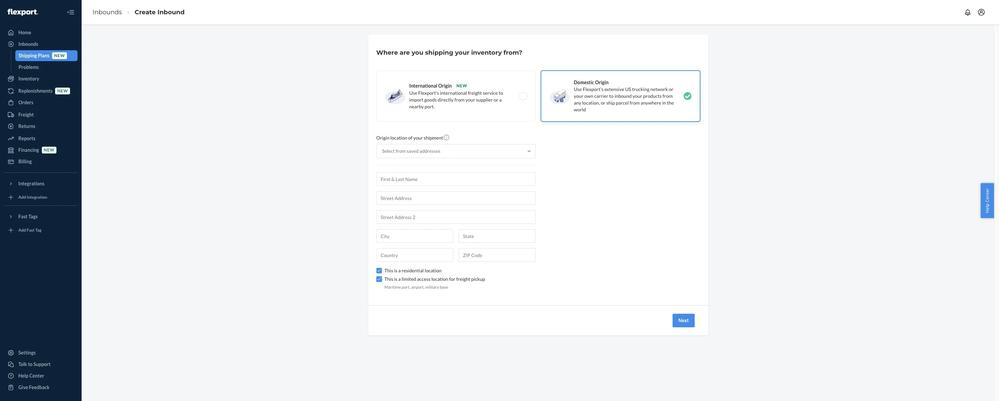 Task type: locate. For each thing, give the bounding box(es) containing it.
financing
[[18, 147, 39, 153]]

1 horizontal spatial to
[[499, 90, 503, 96]]

your
[[455, 49, 470, 56], [574, 93, 584, 99], [633, 93, 643, 99], [466, 97, 475, 103], [414, 135, 423, 141]]

inbounds
[[93, 8, 122, 16], [18, 41, 38, 47]]

billing
[[18, 159, 32, 165]]

talk to support
[[18, 362, 51, 368]]

help center inside help center button
[[985, 189, 991, 213]]

2 horizontal spatial origin
[[596, 80, 609, 85]]

domestic
[[574, 80, 595, 85]]

add left integration
[[18, 195, 26, 200]]

create
[[135, 8, 156, 16]]

talk to support button
[[4, 360, 78, 371]]

your right of
[[414, 135, 423, 141]]

0 vertical spatial inbounds
[[93, 8, 122, 16]]

center
[[985, 189, 991, 203], [29, 374, 44, 379]]

location
[[391, 135, 408, 141], [425, 268, 442, 274], [432, 277, 449, 282]]

saved
[[407, 148, 419, 154]]

integration
[[27, 195, 47, 200]]

1 horizontal spatial or
[[601, 100, 606, 106]]

use inside domestic origin use flexport's extensive us trucking network or your own carrier to inbound your products from any location, or ship parcel from anywhere in the world
[[574, 86, 582, 92]]

feedback
[[29, 385, 49, 391]]

1 vertical spatial help
[[18, 374, 29, 379]]

where are you shipping your inventory from?
[[377, 49, 523, 56]]

a
[[500, 97, 502, 103], [399, 268, 401, 274], [399, 277, 401, 282]]

0 horizontal spatial or
[[494, 97, 499, 103]]

0 vertical spatial a
[[500, 97, 502, 103]]

0 horizontal spatial help
[[18, 374, 29, 379]]

or down carrier
[[601, 100, 606, 106]]

location up base
[[432, 277, 449, 282]]

or inside the use flexport's international freight service to import goods directly from your supplier or a nearby port.
[[494, 97, 499, 103]]

carrier
[[595, 93, 609, 99]]

help center
[[985, 189, 991, 213], [18, 374, 44, 379]]

0 vertical spatial is
[[394, 268, 398, 274]]

2 vertical spatial location
[[432, 277, 449, 282]]

freight right for
[[457, 277, 471, 282]]

new up international
[[457, 83, 468, 88]]

freight
[[18, 112, 34, 118]]

problems link
[[15, 62, 78, 73]]

network
[[651, 86, 668, 92]]

a left residential
[[399, 268, 401, 274]]

2 horizontal spatial or
[[669, 86, 674, 92]]

from down international
[[455, 97, 465, 103]]

a for this is a residential location
[[399, 268, 401, 274]]

this
[[385, 268, 393, 274], [385, 277, 393, 282]]

0 horizontal spatial to
[[28, 362, 33, 368]]

1 horizontal spatial origin
[[439, 83, 452, 89]]

1 vertical spatial help center
[[18, 374, 44, 379]]

flexport logo image
[[7, 9, 38, 16]]

location up this is a limited access location for freight pickup
[[425, 268, 442, 274]]

talk
[[18, 362, 27, 368]]

next button
[[673, 314, 695, 328]]

integrations
[[18, 181, 44, 187]]

1 horizontal spatial use
[[574, 86, 582, 92]]

0 horizontal spatial use
[[410, 90, 418, 96]]

origin
[[596, 80, 609, 85], [439, 83, 452, 89], [377, 135, 390, 141]]

0 horizontal spatial inbounds
[[18, 41, 38, 47]]

origin up the flexport's
[[596, 80, 609, 85]]

to inside talk to support button
[[28, 362, 33, 368]]

fast left "tag"
[[27, 228, 35, 233]]

to right service
[[499, 90, 503, 96]]

1 vertical spatial inbounds link
[[4, 39, 78, 50]]

to up ship
[[610, 93, 614, 99]]

2 is from the top
[[394, 277, 398, 282]]

or down service
[[494, 97, 499, 103]]

origin for international
[[439, 83, 452, 89]]

breadcrumbs navigation
[[87, 2, 190, 22]]

a right 'supplier'
[[500, 97, 502, 103]]

0 vertical spatial center
[[985, 189, 991, 203]]

0 horizontal spatial center
[[29, 374, 44, 379]]

of
[[408, 135, 413, 141]]

freight
[[468, 90, 482, 96], [457, 277, 471, 282]]

0 vertical spatial freight
[[468, 90, 482, 96]]

1 this from the top
[[385, 268, 393, 274]]

1 horizontal spatial help
[[985, 204, 991, 213]]

0 vertical spatial add
[[18, 195, 26, 200]]

us
[[626, 86, 632, 92]]

center inside help center button
[[985, 189, 991, 203]]

settings
[[18, 351, 36, 356]]

directly
[[438, 97, 454, 103]]

1 horizontal spatial inbounds
[[93, 8, 122, 16]]

1 vertical spatial this
[[385, 277, 393, 282]]

to inside the use flexport's international freight service to import goods directly from your supplier or a nearby port.
[[499, 90, 503, 96]]

center inside the help center link
[[29, 374, 44, 379]]

close navigation image
[[67, 8, 75, 16]]

use
[[574, 86, 582, 92], [410, 90, 418, 96]]

home
[[18, 30, 31, 35]]

import
[[410, 97, 424, 103]]

location left of
[[391, 135, 408, 141]]

Street Address text field
[[377, 192, 536, 205]]

international
[[410, 83, 438, 89]]

from inside the use flexport's international freight service to import goods directly from your supplier or a nearby port.
[[455, 97, 465, 103]]

help
[[985, 204, 991, 213], [18, 374, 29, 379]]

from
[[663, 93, 673, 99], [455, 97, 465, 103], [630, 100, 640, 106], [396, 148, 406, 154]]

new
[[54, 53, 65, 58], [457, 83, 468, 88], [57, 89, 68, 94], [44, 148, 54, 153]]

1 vertical spatial inbounds
[[18, 41, 38, 47]]

0 vertical spatial help center
[[985, 189, 991, 213]]

1 vertical spatial is
[[394, 277, 398, 282]]

0 vertical spatial this
[[385, 268, 393, 274]]

1 horizontal spatial inbounds link
[[93, 8, 122, 16]]

add down fast tags
[[18, 228, 26, 233]]

maritime port, airport, military base
[[385, 285, 448, 290]]

your right shipping
[[455, 49, 470, 56]]

1 is from the top
[[394, 268, 398, 274]]

inbounds link
[[93, 8, 122, 16], [4, 39, 78, 50]]

1 add from the top
[[18, 195, 26, 200]]

ZIP Code text field
[[459, 249, 536, 262]]

military
[[426, 285, 439, 290]]

1 vertical spatial location
[[425, 268, 442, 274]]

integrations button
[[4, 179, 78, 190]]

new up orders link in the top of the page
[[57, 89, 68, 94]]

returns
[[18, 124, 35, 129]]

to right talk
[[28, 362, 33, 368]]

support
[[33, 362, 51, 368]]

own
[[585, 93, 594, 99]]

add
[[18, 195, 26, 200], [18, 228, 26, 233]]

2 add from the top
[[18, 228, 26, 233]]

supplier
[[476, 97, 493, 103]]

1 horizontal spatial center
[[985, 189, 991, 203]]

1 vertical spatial center
[[29, 374, 44, 379]]

is
[[394, 268, 398, 274], [394, 277, 398, 282]]

new for replenishments
[[57, 89, 68, 94]]

freight inside the use flexport's international freight service to import goods directly from your supplier or a nearby port.
[[468, 90, 482, 96]]

limited
[[402, 277, 416, 282]]

shipping
[[19, 53, 37, 59]]

add fast tag
[[18, 228, 41, 233]]

plans
[[38, 53, 49, 59]]

use up import
[[410, 90, 418, 96]]

service
[[483, 90, 498, 96]]

new for shipping plans
[[54, 53, 65, 58]]

pickup
[[472, 277, 485, 282]]

2 vertical spatial a
[[399, 277, 401, 282]]

origin up international
[[439, 83, 452, 89]]

residential
[[402, 268, 424, 274]]

tags
[[28, 214, 38, 220]]

new right plans at the left of page
[[54, 53, 65, 58]]

fast left tags
[[18, 214, 27, 220]]

0 horizontal spatial origin
[[377, 135, 390, 141]]

create inbound
[[135, 8, 185, 16]]

use down domestic
[[574, 86, 582, 92]]

open account menu image
[[978, 8, 986, 16]]

inventory
[[18, 76, 39, 82]]

0 vertical spatial help
[[985, 204, 991, 213]]

use inside the use flexport's international freight service to import goods directly from your supplier or a nearby port.
[[410, 90, 418, 96]]

inbound
[[158, 8, 185, 16]]

State text field
[[459, 230, 536, 243]]

or right network
[[669, 86, 674, 92]]

0 vertical spatial fast
[[18, 214, 27, 220]]

products
[[644, 93, 662, 99]]

new down reports 'link'
[[44, 148, 54, 153]]

None checkbox
[[377, 269, 382, 274], [377, 277, 382, 282], [377, 269, 382, 274], [377, 277, 382, 282]]

Street Address 2 text field
[[377, 211, 536, 224]]

reports link
[[4, 133, 78, 144]]

1 vertical spatial a
[[399, 268, 401, 274]]

2 horizontal spatial to
[[610, 93, 614, 99]]

international origin
[[410, 83, 452, 89]]

a left the limited
[[399, 277, 401, 282]]

inbounds link inside breadcrumbs navigation
[[93, 8, 122, 16]]

origin up select
[[377, 135, 390, 141]]

2 this from the top
[[385, 277, 393, 282]]

1 horizontal spatial help center
[[985, 189, 991, 213]]

from up the
[[663, 93, 673, 99]]

origin inside domestic origin use flexport's extensive us trucking network or your own carrier to inbound your products from any location, or ship parcel from anywhere in the world
[[596, 80, 609, 85]]

your up any
[[574, 93, 584, 99]]

1 vertical spatial add
[[18, 228, 26, 233]]

create inbound link
[[135, 8, 185, 16]]

inbound
[[615, 93, 632, 99]]

inventory link
[[4, 74, 78, 84]]

0 horizontal spatial inbounds link
[[4, 39, 78, 50]]

0 vertical spatial inbounds link
[[93, 8, 122, 16]]

add fast tag link
[[4, 225, 78, 236]]

ship
[[607, 100, 615, 106]]

freight up 'supplier'
[[468, 90, 482, 96]]

your left 'supplier'
[[466, 97, 475, 103]]

open notifications image
[[964, 8, 973, 16]]



Task type: vqa. For each thing, say whether or not it's contained in the screenshot.
WITH
no



Task type: describe. For each thing, give the bounding box(es) containing it.
this is a residential location
[[385, 268, 442, 274]]

problems
[[19, 64, 39, 70]]

shipment
[[424, 135, 444, 141]]

1 vertical spatial freight
[[457, 277, 471, 282]]

orders
[[18, 100, 33, 105]]

settings link
[[4, 348, 78, 359]]

fast tags
[[18, 214, 38, 220]]

check circle image
[[684, 92, 692, 100]]

where
[[377, 49, 398, 56]]

First & Last Name text field
[[377, 173, 536, 186]]

inventory
[[472, 49, 502, 56]]

is for residential
[[394, 268, 398, 274]]

world
[[574, 107, 586, 113]]

maritime
[[385, 285, 401, 290]]

any
[[574, 100, 582, 106]]

this for this is a residential location
[[385, 268, 393, 274]]

billing link
[[4, 157, 78, 167]]

add integration link
[[4, 192, 78, 203]]

City text field
[[377, 230, 453, 243]]

help center button
[[982, 183, 995, 218]]

port.
[[425, 104, 435, 110]]

give feedback button
[[4, 383, 78, 394]]

home link
[[4, 27, 78, 38]]

location,
[[583, 100, 600, 106]]

0 vertical spatial location
[[391, 135, 408, 141]]

Country text field
[[377, 249, 453, 262]]

give feedback
[[18, 385, 49, 391]]

this for this is a limited access location for freight pickup
[[385, 277, 393, 282]]

flexport's
[[583, 86, 604, 92]]

this is a limited access location for freight pickup
[[385, 277, 485, 282]]

add for add fast tag
[[18, 228, 26, 233]]

shipping plans
[[19, 53, 49, 59]]

is for limited
[[394, 277, 398, 282]]

origin for domestic
[[596, 80, 609, 85]]

extensive
[[605, 86, 625, 92]]

from left saved
[[396, 148, 406, 154]]

inbounds inside breadcrumbs navigation
[[93, 8, 122, 16]]

next
[[679, 318, 689, 324]]

port,
[[402, 285, 411, 290]]

new for financing
[[44, 148, 54, 153]]

add for add integration
[[18, 195, 26, 200]]

domestic origin use flexport's extensive us trucking network or your own carrier to inbound your products from any location, or ship parcel from anywhere in the world
[[574, 80, 674, 113]]

reports
[[18, 136, 35, 142]]

airport,
[[411, 285, 425, 290]]

give
[[18, 385, 28, 391]]

new for international origin
[[457, 83, 468, 88]]

your inside the use flexport's international freight service to import goods directly from your supplier or a nearby port.
[[466, 97, 475, 103]]

are
[[400, 49, 410, 56]]

your down trucking
[[633, 93, 643, 99]]

base
[[440, 285, 448, 290]]

in
[[663, 100, 667, 106]]

from?
[[504, 49, 523, 56]]

anywhere
[[641, 100, 662, 106]]

tag
[[35, 228, 41, 233]]

1 vertical spatial fast
[[27, 228, 35, 233]]

replenishments
[[18, 88, 53, 94]]

addresses
[[420, 148, 441, 154]]

a for this is a limited access location for freight pickup
[[399, 277, 401, 282]]

international
[[440, 90, 467, 96]]

help inside button
[[985, 204, 991, 213]]

select from saved addresses
[[382, 148, 441, 154]]

select
[[382, 148, 395, 154]]

parcel
[[616, 100, 629, 106]]

to inside domestic origin use flexport's extensive us trucking network or your own carrier to inbound your products from any location, or ship parcel from anywhere in the world
[[610, 93, 614, 99]]

nearby
[[410, 104, 424, 110]]

goods
[[425, 97, 437, 103]]

freight link
[[4, 110, 78, 120]]

for
[[449, 277, 456, 282]]

flexport's
[[419, 90, 439, 96]]

add integration
[[18, 195, 47, 200]]

shipping
[[425, 49, 454, 56]]

fast inside dropdown button
[[18, 214, 27, 220]]

use flexport's international freight service to import goods directly from your supplier or a nearby port.
[[410, 90, 503, 110]]

the
[[667, 100, 674, 106]]

a inside the use flexport's international freight service to import goods directly from your supplier or a nearby port.
[[500, 97, 502, 103]]

you
[[412, 49, 424, 56]]

returns link
[[4, 121, 78, 132]]

origin location of your shipment
[[377, 135, 444, 141]]

orders link
[[4, 97, 78, 108]]

trucking
[[633, 86, 650, 92]]

help center link
[[4, 371, 78, 382]]

from right parcel
[[630, 100, 640, 106]]

0 horizontal spatial help center
[[18, 374, 44, 379]]



